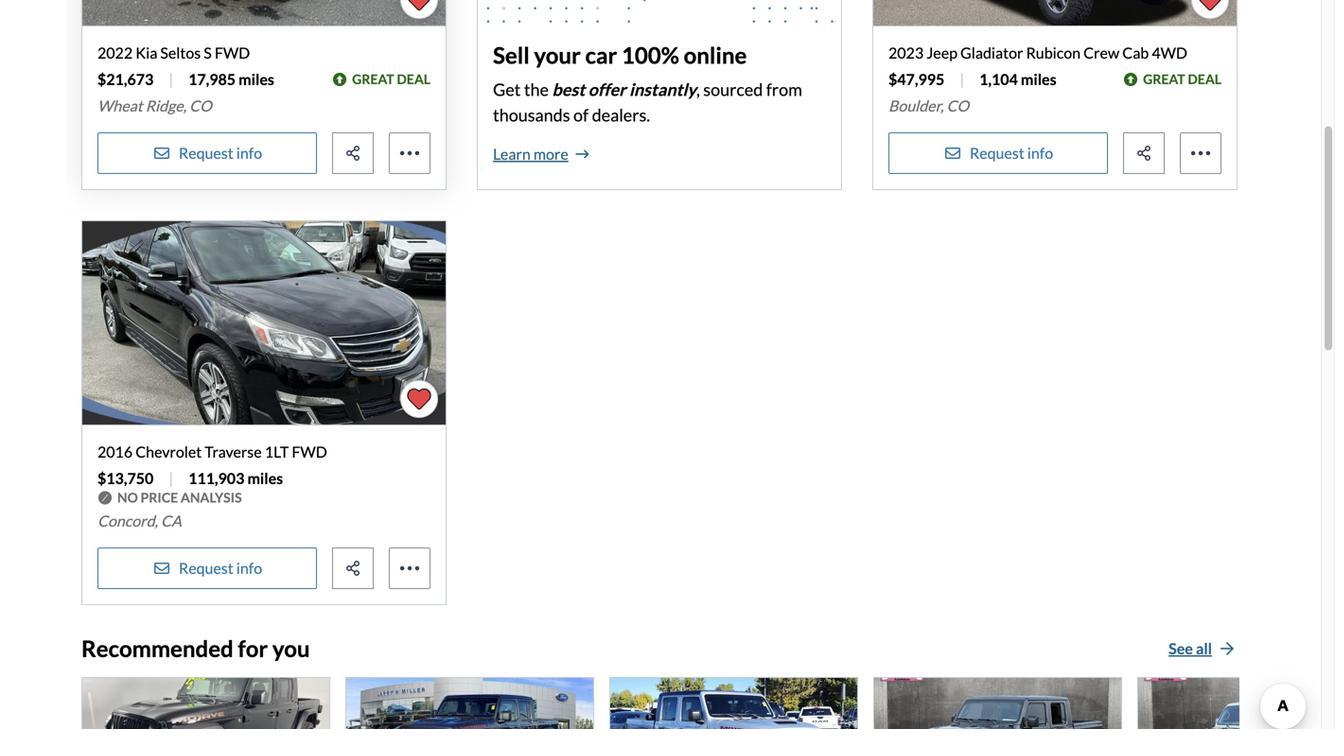Task type: locate. For each thing, give the bounding box(es) containing it.
share alt image
[[344, 146, 363, 161], [1135, 146, 1154, 161]]

request for boulder, co
[[970, 144, 1025, 162]]

info down 1,104 miles
[[1028, 144, 1054, 162]]

0 horizontal spatial fwd
[[215, 44, 250, 62]]

miles
[[239, 70, 274, 89], [1021, 70, 1057, 89], [248, 470, 283, 488]]

fwd right s
[[215, 44, 250, 62]]

see all link
[[1165, 636, 1240, 663]]

2 deal from the left
[[1189, 71, 1222, 87]]

fwd right 1lt
[[292, 443, 327, 462]]

2 share alt image from the left
[[1135, 146, 1154, 161]]

1lt
[[265, 443, 289, 462]]

request info button for wheat ridge, co
[[98, 133, 317, 174]]

online
[[684, 42, 747, 69]]

ellipsis h image for 2016 chevrolet traverse 1lt fwd
[[399, 557, 421, 580]]

fwd
[[215, 44, 250, 62], [292, 443, 327, 462]]

1 2022 jeep gladiator mojave crew cab 4wd image from the left
[[82, 679, 329, 730]]

1 envelope image from the top
[[152, 146, 171, 161]]

|
[[169, 70, 173, 89], [960, 70, 965, 89], [169, 470, 173, 488]]

0 horizontal spatial share alt image
[[344, 146, 363, 161]]

share alt image for 1,104 miles
[[1135, 146, 1154, 161]]

kia
[[136, 44, 157, 62]]

co down 17,985
[[189, 97, 212, 115]]

deal for 2022 kia seltos s fwd
[[397, 71, 431, 87]]

share alt image for 17,985 miles
[[344, 146, 363, 161]]

1 horizontal spatial share alt image
[[1135, 146, 1154, 161]]

you
[[273, 636, 310, 663]]

jeep
[[927, 44, 958, 62]]

cab
[[1123, 44, 1150, 62]]

dealers.
[[592, 104, 651, 125]]

2 co from the left
[[947, 97, 970, 115]]

0 horizontal spatial great
[[352, 71, 394, 87]]

get the best offer instantly
[[493, 79, 697, 100]]

gladiator
[[961, 44, 1024, 62]]

request down ridge,
[[179, 144, 234, 162]]

1 vertical spatial 2023 jeep gladiator rubicon crew cab 4wd image
[[875, 679, 1122, 730]]

info for wheat ridge, co
[[237, 144, 262, 162]]

request info for boulder, co
[[970, 144, 1054, 162]]

deal
[[397, 71, 431, 87], [1189, 71, 1222, 87]]

111,903 miles
[[188, 470, 283, 488]]

2023 jeep gladiator rubicon crew cab 4wd
[[889, 44, 1188, 62]]

17,985
[[188, 70, 236, 89]]

1 horizontal spatial fwd
[[292, 443, 327, 462]]

| for $47,995
[[960, 70, 965, 89]]

request down ca
[[179, 559, 234, 578]]

get
[[493, 79, 521, 100]]

1 horizontal spatial 2022 jeep gladiator mojave crew cab 4wd image
[[611, 679, 858, 730]]

1 horizontal spatial 2021 jeep gladiator mojave crew cab 4wd image
[[1139, 679, 1336, 730]]

request for concord, ca
[[179, 559, 234, 578]]

2 great deal from the left
[[1144, 71, 1222, 87]]

1 horizontal spatial co
[[947, 97, 970, 115]]

0 horizontal spatial 2022 jeep gladiator mojave crew cab 4wd image
[[82, 679, 329, 730]]

thousands
[[493, 104, 570, 125]]

| left 1,104
[[960, 70, 965, 89]]

envelope image down ridge,
[[152, 146, 171, 161]]

great deal
[[352, 71, 431, 87], [1144, 71, 1222, 87]]

2016 chevrolet traverse 1lt fwd image
[[82, 222, 446, 426]]

2016
[[98, 443, 133, 462]]

17,985 miles
[[188, 70, 274, 89]]

chevrolet
[[136, 443, 202, 462]]

boulder, co
[[889, 97, 970, 115]]

1 co from the left
[[189, 97, 212, 115]]

great
[[352, 71, 394, 87], [1144, 71, 1186, 87]]

request info button down ca
[[98, 548, 317, 590]]

ca
[[161, 512, 182, 530]]

info down 17,985 miles
[[237, 144, 262, 162]]

wheat
[[98, 97, 143, 115]]

request info down ridge,
[[179, 144, 262, 162]]

2021 jeep gladiator mojave crew cab 4wd image
[[347, 679, 594, 730], [1139, 679, 1336, 730]]

co right boulder,
[[947, 97, 970, 115]]

ellipsis h image
[[399, 142, 421, 165], [1190, 142, 1213, 165], [399, 557, 421, 580]]

recommended for you
[[81, 636, 310, 663]]

1 deal from the left
[[397, 71, 431, 87]]

request info down ca
[[179, 559, 262, 578]]

0 horizontal spatial great deal
[[352, 71, 431, 87]]

envelope image
[[152, 146, 171, 161], [152, 561, 171, 576]]

1 horizontal spatial great deal
[[1144, 71, 1222, 87]]

miles for 1,104 miles
[[1021, 70, 1057, 89]]

| up no price analysis
[[169, 470, 173, 488]]

boulder,
[[889, 97, 944, 115]]

request
[[179, 144, 234, 162], [970, 144, 1025, 162], [179, 559, 234, 578]]

share alt image
[[344, 561, 363, 576]]

fwd for 2022 kia seltos s fwd
[[215, 44, 250, 62]]

1 horizontal spatial deal
[[1189, 71, 1222, 87]]

see all
[[1169, 640, 1213, 658]]

$21,673
[[98, 70, 154, 89]]

2 envelope image from the top
[[152, 561, 171, 576]]

car
[[586, 42, 618, 69]]

request info right envelope image
[[970, 144, 1054, 162]]

2 great from the left
[[1144, 71, 1186, 87]]

info for boulder, co
[[1028, 144, 1054, 162]]

1 great from the left
[[352, 71, 394, 87]]

0 horizontal spatial co
[[189, 97, 212, 115]]

| down the 2022 kia seltos s fwd
[[169, 70, 173, 89]]

2023 jeep gladiator rubicon crew cab 4wd image
[[874, 0, 1237, 27], [875, 679, 1122, 730]]

0 vertical spatial 2023 jeep gladiator rubicon crew cab 4wd image
[[874, 0, 1237, 27]]

miles down 1lt
[[248, 470, 283, 488]]

miles right 17,985
[[239, 70, 274, 89]]

miles down the 2023 jeep gladiator rubicon crew cab 4wd
[[1021, 70, 1057, 89]]

1 horizontal spatial great
[[1144, 71, 1186, 87]]

info
[[237, 144, 262, 162], [1028, 144, 1054, 162], [237, 559, 262, 578]]

0 horizontal spatial 2021 jeep gladiator mojave crew cab 4wd image
[[347, 679, 594, 730]]

the
[[524, 79, 549, 100]]

learn more link
[[493, 143, 590, 165]]

great deal for 2023 jeep gladiator rubicon crew cab 4wd
[[1144, 71, 1222, 87]]

2022 jeep gladiator mojave crew cab 4wd image
[[82, 679, 329, 730], [611, 679, 858, 730]]

, sourced from thousands of dealers.
[[493, 79, 803, 125]]

co
[[189, 97, 212, 115], [947, 97, 970, 115]]

concord, ca
[[98, 512, 182, 530]]

request info button down ridge,
[[98, 133, 317, 174]]

fwd for 2016 chevrolet traverse 1lt fwd
[[292, 443, 327, 462]]

request info button
[[98, 133, 317, 174], [889, 133, 1109, 174], [98, 548, 317, 590]]

request info button down 1,104
[[889, 133, 1109, 174]]

1 vertical spatial fwd
[[292, 443, 327, 462]]

1 vertical spatial envelope image
[[152, 561, 171, 576]]

learn
[[493, 145, 531, 163]]

envelope image down ca
[[152, 561, 171, 576]]

$13,750
[[98, 470, 154, 488]]

1 share alt image from the left
[[344, 146, 363, 161]]

1 great deal from the left
[[352, 71, 431, 87]]

0 horizontal spatial deal
[[397, 71, 431, 87]]

request right envelope image
[[970, 144, 1025, 162]]

0 vertical spatial fwd
[[215, 44, 250, 62]]

0 vertical spatial envelope image
[[152, 146, 171, 161]]

request info
[[179, 144, 262, 162], [970, 144, 1054, 162], [179, 559, 262, 578]]

info down analysis
[[237, 559, 262, 578]]



Task type: describe. For each thing, give the bounding box(es) containing it.
request info for wheat ridge, co
[[179, 144, 262, 162]]

see all image
[[1220, 642, 1236, 657]]

great for 2022 kia seltos s fwd
[[352, 71, 394, 87]]

more
[[534, 145, 569, 163]]

from
[[767, 79, 803, 100]]

all
[[1197, 640, 1213, 658]]

price
[[141, 490, 178, 506]]

request info for concord, ca
[[179, 559, 262, 578]]

great deal for 2022 kia seltos s fwd
[[352, 71, 431, 87]]

sell your car 100% online
[[493, 42, 747, 69]]

analysis
[[181, 490, 242, 506]]

sell
[[493, 42, 530, 69]]

$47,995
[[889, 70, 945, 89]]

envelope image for ca
[[152, 561, 171, 576]]

2023
[[889, 44, 924, 62]]

long arrow right image
[[576, 147, 590, 162]]

great for 2023 jeep gladiator rubicon crew cab 4wd
[[1144, 71, 1186, 87]]

2016 chevrolet traverse 1lt fwd
[[98, 443, 327, 462]]

2 2022 jeep gladiator mojave crew cab 4wd image from the left
[[611, 679, 858, 730]]

111,903
[[188, 470, 245, 488]]

deal for 2023 jeep gladiator rubicon crew cab 4wd
[[1189, 71, 1222, 87]]

rubicon
[[1027, 44, 1081, 62]]

,
[[697, 79, 700, 100]]

miles for 17,985 miles
[[239, 70, 274, 89]]

best
[[552, 79, 585, 100]]

2022 kia seltos s fwd image
[[82, 0, 446, 27]]

no
[[117, 490, 138, 506]]

info for concord, ca
[[237, 559, 262, 578]]

| for $13,750
[[169, 470, 173, 488]]

your
[[534, 42, 581, 69]]

1 2021 jeep gladiator mojave crew cab 4wd image from the left
[[347, 679, 594, 730]]

ellipsis h image for 2022 kia seltos s fwd
[[399, 142, 421, 165]]

traverse
[[205, 443, 262, 462]]

request for wheat ridge, co
[[179, 144, 234, 162]]

100%
[[622, 42, 680, 69]]

offer
[[589, 79, 626, 100]]

sourced
[[704, 79, 763, 100]]

learn more
[[493, 145, 569, 163]]

2022 kia seltos s fwd
[[98, 44, 250, 62]]

wheat ridge, co
[[98, 97, 212, 115]]

2 2021 jeep gladiator mojave crew cab 4wd image from the left
[[1139, 679, 1336, 730]]

envelope image for ridge,
[[152, 146, 171, 161]]

seltos
[[160, 44, 201, 62]]

request info button for boulder, co
[[889, 133, 1109, 174]]

1,104 miles
[[980, 70, 1057, 89]]

ellipsis h image for 2023 jeep gladiator rubicon crew cab 4wd
[[1190, 142, 1213, 165]]

miles for 111,903 miles
[[248, 470, 283, 488]]

ridge,
[[146, 97, 187, 115]]

concord,
[[98, 512, 158, 530]]

recommended
[[81, 636, 234, 663]]

2022
[[98, 44, 133, 62]]

for
[[238, 636, 268, 663]]

4wd
[[1153, 44, 1188, 62]]

| for $21,673
[[169, 70, 173, 89]]

request info button for concord, ca
[[98, 548, 317, 590]]

see
[[1169, 640, 1194, 658]]

s
[[204, 44, 212, 62]]

instantly
[[630, 79, 697, 100]]

of
[[574, 104, 589, 125]]

crew
[[1084, 44, 1120, 62]]

envelope image
[[944, 146, 963, 161]]

1,104
[[980, 70, 1019, 89]]

no price analysis
[[117, 490, 242, 506]]



Task type: vqa. For each thing, say whether or not it's contained in the screenshot.


